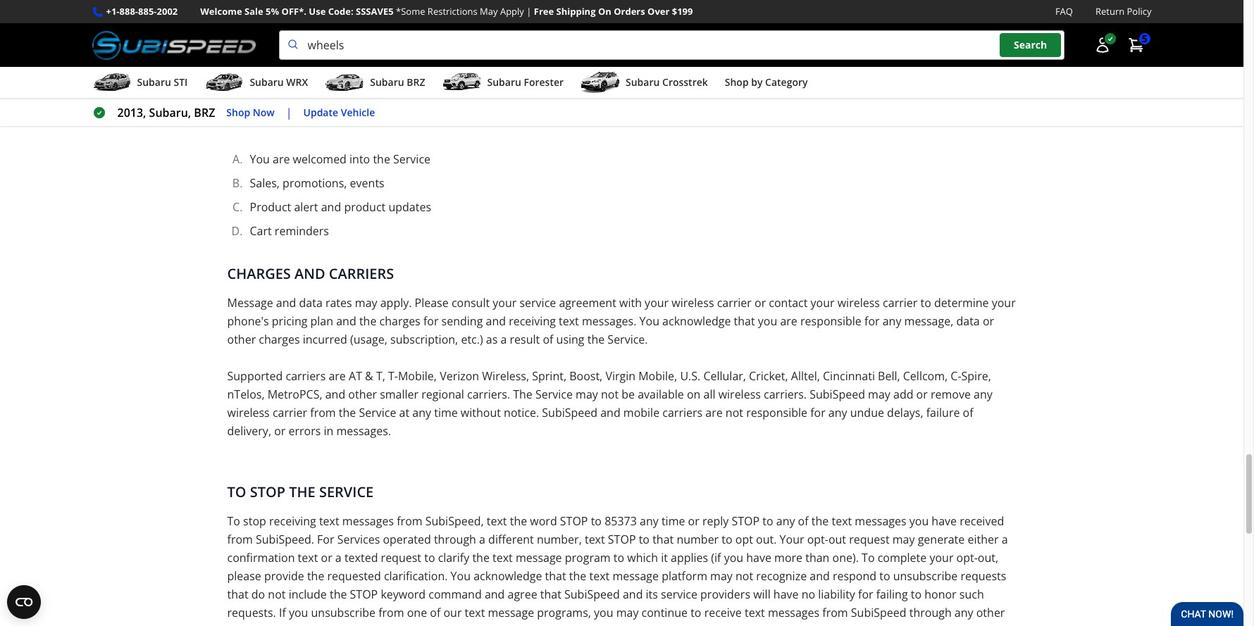 Task type: describe. For each thing, give the bounding box(es) containing it.
0 vertical spatial service
[[393, 152, 431, 167]]

still
[[729, 624, 747, 627]]

separately
[[416, 624, 471, 627]]

text down for
[[298, 551, 318, 566]]

orders
[[614, 5, 646, 18]]

remove
[[931, 387, 971, 403]]

to left 85373
[[591, 514, 602, 530]]

service.
[[608, 332, 648, 348]]

stop down requested
[[350, 587, 378, 603]]

bell,
[[878, 369, 901, 384]]

sssave5
[[356, 5, 394, 18]]

consult
[[452, 295, 490, 311]]

over
[[648, 5, 670, 18]]

subispeed down cincinnati
[[810, 387, 866, 403]]

2 horizontal spatial messages
[[855, 514, 907, 530]]

the up out
[[812, 514, 829, 530]]

reply
[[703, 514, 729, 530]]

sending
[[442, 314, 483, 329]]

&
[[365, 369, 373, 384]]

other inside supported carriers are at & t, t-mobile, verizon wireless, sprint, boost, virgin mobile, u.s. cellular, cricket, alltel, cincinnati bell, cellcom, c-spire, ntelos, metropcs, and other smaller regional carriers. the service may not be available on all wireless carriers. subispeed may add or remove any wireless carrier from the service at any time without notice. subispeed and mobile carriers are not responsible for any undue delays, failure of delivery, or errors in messages.
[[349, 387, 377, 403]]

time inside to stop receiving text messages from subispeed, text the word stop to 85373 any time or reply stop to any of the text messages you have received from subispeed. for services operated through a different number, text stop to that number to opt out. your opt-out request may generate either a confirmation text or a texted request to clarify the text message program to which it applies (if you have more than one). to complete your opt-out, please provide the requested clarification. you acknowledge that the text message platform may not recognize and respond to unsubscribe requests that do not include the stop keyword command and agree that subispeed and its service providers will have no liability for failing to honor such requests. if you unsubscribe from one of our text message programs, you may continue to receive text messages from subispeed through any other programs you have joined until you separately unsubscribe from those programs. these terms still will apply if you withdraw the consent men
[[662, 514, 686, 530]]

for down please
[[424, 314, 439, 329]]

cincinnati
[[823, 369, 876, 384]]

that inside message and data rates may apply. please consult your service agreement with your wireless carrier or contact your wireless carrier to determine your phone's pricing plan and the charges for sending and receiving text messages. you acknowledge that you are responsible for any message, data or other charges incurred (usage, subscription, etc.) as a result of using the service.
[[734, 314, 756, 329]]

charges and carriers
[[227, 264, 394, 284]]

providers
[[701, 587, 751, 603]]

message and data rates may apply. please consult your service agreement with your wireless carrier or contact your wireless carrier to determine your phone's pricing plan and the charges for sending and receiving text messages. you acknowledge that you are responsible for any message, data or other charges incurred (usage, subscription, etc.) as a result of using the service.
[[227, 295, 1016, 348]]

programs,
[[537, 606, 591, 621]]

events
[[350, 176, 385, 191]]

please
[[415, 295, 449, 311]]

message,
[[905, 314, 954, 329]]

that down number,
[[545, 569, 567, 585]]

please
[[227, 569, 261, 585]]

are left at on the left
[[329, 369, 346, 384]]

cart reminders
[[250, 224, 329, 239]]

the right into
[[373, 152, 391, 167]]

may up the complete
[[893, 532, 915, 548]]

as:
[[964, 101, 979, 116]]

c-
[[951, 369, 962, 384]]

product
[[250, 200, 291, 215]]

agree
[[508, 587, 538, 603]]

may up providers
[[711, 569, 733, 585]]

button image
[[1095, 37, 1111, 54]]

subaru wrx button
[[205, 70, 308, 98]]

the right using
[[588, 332, 605, 348]]

1 vertical spatial |
[[286, 105, 292, 121]]

1 vertical spatial data
[[957, 314, 980, 329]]

keyword
[[381, 587, 426, 603]]

text down program
[[590, 569, 610, 585]]

and down the rates
[[336, 314, 357, 329]]

stop right the to
[[250, 483, 286, 502]]

clarify
[[438, 551, 470, 566]]

stop up number,
[[560, 514, 588, 530]]

sales,
[[250, 176, 280, 191]]

and up as
[[486, 314, 506, 329]]

message down agree
[[488, 606, 534, 621]]

for
[[317, 532, 335, 548]]

texted
[[345, 551, 378, 566]]

wireless up the delivery,
[[227, 405, 270, 421]]

any right at
[[413, 405, 431, 421]]

a subaru crosstrek thumbnail image image
[[581, 72, 620, 93]]

may down bell, in the bottom of the page
[[869, 387, 891, 403]]

at
[[349, 369, 362, 384]]

the down requested
[[330, 587, 347, 603]]

shop by category
[[725, 76, 808, 89]]

and down sales, promotions, events
[[321, 200, 341, 215]]

not down cellular,
[[726, 405, 744, 421]]

and left its
[[623, 587, 643, 603]]

that up programs, at the bottom of the page
[[541, 587, 562, 603]]

crosstrek
[[663, 76, 708, 89]]

2 horizontal spatial carrier
[[883, 295, 918, 311]]

for inside to stop receiving text messages from subispeed, text the word stop to 85373 any time or reply stop to any of the text messages you have received from subispeed. for services operated through a different number, text stop to that number to opt out. your opt-out request may generate either a confirmation text or a texted request to clarify the text message program to which it applies (if you have more than one). to complete your opt-out, please provide the requested clarification. you acknowledge that the text message platform may not recognize and respond to unsubscribe requests that do not include the stop keyword command and agree that subispeed and its service providers will have no liability for failing to honor such requests. if you unsubscribe from one of our text message programs, you may continue to receive text messages from subispeed through any other programs you have joined until you separately unsubscribe from those programs. these terms still will apply if you withdraw the consent men
[[859, 587, 874, 603]]

your right consult
[[493, 295, 517, 311]]

than
[[806, 551, 830, 566]]

you right vary.
[[688, 101, 708, 116]]

welcome
[[200, 5, 242, 18]]

5 button
[[1121, 31, 1152, 59]]

on
[[598, 5, 612, 18]]

are up the sales,
[[273, 152, 290, 167]]

2 mobile, from the left
[[639, 369, 678, 384]]

not up providers
[[736, 569, 754, 585]]

messages. inside message and data rates may apply. please consult your service agreement with your wireless carrier or contact your wireless carrier to determine your phone's pricing plan and the charges for sending and receiving text messages. you acknowledge that you are responsible for any message, data or other charges incurred (usage, subscription, etc.) as a result of using the service.
[[582, 314, 637, 329]]

or down for
[[321, 551, 333, 566]]

and down than at the right
[[810, 569, 830, 585]]

subispeed down 'boost,'
[[542, 405, 598, 421]]

an
[[777, 101, 790, 116]]

of inside message and data rates may apply. please consult your service agreement with your wireless carrier or contact your wireless carrier to determine your phone's pricing plan and the charges for sending and receiving text messages. you acknowledge that you are responsible for any message, data or other charges incurred (usage, subscription, etc.) as a result of using the service.
[[543, 332, 554, 348]]

for inside supported carriers are at & t, t-mobile, verizon wireless, sprint, boost, virgin mobile, u.s. cellular, cricket, alltel, cincinnati bell, cellcom, c-spire, ntelos, metropcs, and other smaller regional carriers. the service may not be available on all wireless carriers. subispeed may add or remove any wireless carrier from the service at any time without notice. subispeed and mobile carriers are not responsible for any undue delays, failure of delivery, or errors in messages.
[[811, 405, 826, 421]]

metropcs,
[[268, 387, 323, 403]]

shop for shop by category
[[725, 76, 749, 89]]

program
[[565, 551, 611, 566]]

and up the pricing
[[276, 295, 296, 311]]

plan
[[311, 314, 334, 329]]

such inside to stop receiving text messages from subispeed, text the word stop to 85373 any time or reply stop to any of the text messages you have received from subispeed. for services operated through a different number, text stop to that number to opt out. your opt-out request may generate either a confirmation text or a texted request to clarify the text message program to which it applies (if you have more than one). to complete your opt-out, please provide the requested clarification. you acknowledge that the text message platform may not recognize and respond to unsubscribe requests that do not include the stop keyword command and agree that subispeed and its service providers will have no liability for failing to honor such requests. if you unsubscribe from one of our text message programs, you may continue to receive text messages from subispeed through any other programs you have joined until you separately unsubscribe from those programs. these terms still will apply if you withdraw the consent men
[[960, 587, 985, 603]]

you up the sales,
[[250, 152, 270, 167]]

0 horizontal spatial messages
[[343, 514, 394, 530]]

add
[[894, 387, 914, 403]]

responsible inside message and data rates may apply. please consult your service agreement with your wireless carrier or contact your wireless carrier to determine your phone's pricing plan and the charges for sending and receiving text messages. you acknowledge that you are responsible for any message, data or other charges incurred (usage, subscription, etc.) as a result of using the service.
[[801, 314, 862, 329]]

your inside to stop receiving text messages from subispeed, text the word stop to 85373 any time or reply stop to any of the text messages you have received from subispeed. for services operated through a different number, text stop to that number to opt out. your opt-out request may generate either a confirmation text or a texted request to clarify the text message program to which it applies (if you have more than one). to complete your opt-out, please provide the requested clarification. you acknowledge that the text message platform may not recognize and respond to unsubscribe requests that do not include the stop keyword command and agree that subispeed and its service providers will have no liability for failing to honor such requests. if you unsubscribe from one of our text message programs, you may continue to receive text messages from subispeed through any other programs you have joined until you separately unsubscribe from those programs. these terms still will apply if you withdraw the consent men
[[930, 551, 954, 566]]

may right vary.
[[711, 101, 734, 116]]

subaru wrx
[[250, 76, 308, 89]]

subaru for subaru wrx
[[250, 76, 284, 89]]

1 horizontal spatial messages
[[768, 606, 820, 621]]

1 vertical spatial will
[[750, 624, 767, 627]]

available
[[638, 387, 684, 403]]

if
[[279, 606, 286, 621]]

the right the clarify
[[473, 551, 490, 566]]

any left 'undue'
[[829, 405, 848, 421]]

message down forester on the top of page
[[530, 101, 576, 116]]

agreement
[[559, 295, 617, 311]]

5%
[[266, 5, 279, 18]]

apply
[[501, 5, 524, 18]]

1 horizontal spatial unsubscribe
[[474, 624, 538, 627]]

to left "service,"
[[426, 101, 437, 116]]

message down number,
[[516, 551, 562, 566]]

0 vertical spatial charges
[[380, 314, 421, 329]]

subaru crosstrek
[[626, 76, 708, 89]]

or left 'errors'
[[274, 424, 286, 439]]

are inside message and data rates may apply. please consult your service agreement with your wireless carrier or contact your wireless carrier to determine your phone's pricing plan and the charges for sending and receiving text messages. you acknowledge that you are responsible for any message, data or other charges incurred (usage, subscription, etc.) as a result of using the service.
[[781, 314, 798, 329]]

*some restrictions may apply | free shipping on orders over $199
[[396, 5, 693, 18]]

in inside supported carriers are at & t, t-mobile, verizon wireless, sprint, boost, virgin mobile, u.s. cellular, cricket, alltel, cincinnati bell, cellcom, c-spire, ntelos, metropcs, and other smaller regional carriers. the service may not be available on all wireless carriers. subispeed may add or remove any wireless carrier from the service at any time without notice. subispeed and mobile carriers are not responsible for any undue delays, failure of delivery, or errors in messages.
[[324, 424, 334, 439]]

subispeed up those
[[565, 587, 620, 603]]

1 carriers. from the left
[[467, 387, 510, 403]]

subaru brz
[[370, 76, 425, 89]]

0 horizontal spatial through
[[434, 532, 477, 548]]

1 horizontal spatial carrier
[[717, 295, 752, 311]]

vehicle
[[341, 106, 375, 119]]

0 vertical spatial receive
[[737, 101, 774, 116]]

search button
[[1000, 33, 1062, 57]]

applies
[[671, 551, 709, 566]]

the up (usage,
[[359, 314, 377, 329]]

any down spire, at the right of the page
[[974, 387, 993, 403]]

any up your
[[777, 514, 796, 530]]

from up operated at the bottom of page
[[397, 514, 423, 530]]

messages. inside supported carriers are at & t, t-mobile, verizon wireless, sprint, boost, virgin mobile, u.s. cellular, cricket, alltel, cincinnati bell, cellcom, c-spire, ntelos, metropcs, and other smaller regional carriers. the service may not be available on all wireless carriers. subispeed may add or remove any wireless carrier from the service at any time without notice. subispeed and mobile carriers are not responsible for any undue delays, failure of delivery, or errors in messages.
[[337, 424, 391, 439]]

the up different
[[510, 514, 527, 530]]

welcomed
[[293, 152, 347, 167]]

content
[[227, 70, 293, 89]]

apply.
[[380, 295, 412, 311]]

the
[[289, 483, 316, 502]]

your right with
[[645, 295, 669, 311]]

shipping
[[557, 5, 596, 18]]

code:
[[328, 5, 354, 18]]

text up for
[[319, 514, 340, 530]]

without
[[461, 405, 501, 421]]

0 vertical spatial will
[[754, 587, 771, 603]]

shop for shop now
[[227, 106, 250, 119]]

may
[[480, 5, 498, 18]]

category
[[766, 76, 808, 89]]

content you may receive
[[227, 70, 419, 89]]

contact
[[769, 295, 808, 311]]

stop down 85373
[[608, 532, 636, 548]]

from down programs, at the bottom of the page
[[541, 624, 567, 627]]

a inside message and data rates may apply. please consult your service agreement with your wireless carrier or contact your wireless carrier to determine your phone's pricing plan and the charges for sending and receiving text messages. you acknowledge that you are responsible for any message, data or other charges incurred (usage, subscription, etc.) as a result of using the service.
[[501, 332, 507, 348]]

updates
[[389, 200, 431, 215]]

stop up opt
[[732, 514, 760, 530]]

to inside message and data rates may apply. please consult your service agreement with your wireless carrier or contact your wireless carrier to determine your phone's pricing plan and the charges for sending and receiving text messages. you acknowledge that you are responsible for any message, data or other charges incurred (usage, subscription, etc.) as a result of using the service.
[[921, 295, 932, 311]]

to up failing
[[880, 569, 891, 585]]

0 vertical spatial to
[[227, 514, 240, 530]]

1 mobile, from the left
[[398, 369, 437, 384]]

may up programs.
[[617, 606, 639, 621]]

text right our
[[465, 606, 485, 621]]

that down the "please"
[[227, 587, 249, 603]]

programs.
[[602, 624, 656, 627]]

wireless right contact
[[838, 295, 881, 311]]

message down which
[[613, 569, 659, 585]]

or down determine
[[983, 314, 995, 329]]

of up your
[[799, 514, 809, 530]]

a subaru sti thumbnail image image
[[92, 72, 131, 93]]

subaru forester button
[[442, 70, 564, 98]]

to left opt
[[722, 532, 733, 548]]

subaru for subaru brz
[[370, 76, 404, 89]]

may inside message and data rates may apply. please consult your service agreement with your wireless carrier or contact your wireless carrier to determine your phone's pricing plan and the charges for sending and receiving text messages. you acknowledge that you are responsible for any message, data or other charges incurred (usage, subscription, etc.) as a result of using the service.
[[355, 295, 378, 311]]

a left 'texted'
[[335, 551, 342, 566]]

text up out
[[832, 514, 853, 530]]

subaru sti
[[137, 76, 188, 89]]

the up include
[[307, 569, 325, 585]]

word
[[530, 514, 557, 530]]

from up until
[[379, 606, 404, 621]]

2 vertical spatial service
[[359, 405, 396, 421]]

subaru brz button
[[325, 70, 425, 98]]

1 vertical spatial service
[[536, 387, 573, 403]]

or left contact
[[755, 295, 766, 311]]

policy
[[1128, 5, 1152, 18]]

to up out.
[[763, 514, 774, 530]]

the inside supported carriers are at & t, t-mobile, verizon wireless, sprint, boost, virgin mobile, u.s. cellular, cricket, alltel, cincinnati bell, cellcom, c-spire, ntelos, metropcs, and other smaller regional carriers. the service may not be available on all wireless carriers. subispeed may add or remove any wireless carrier from the service at any time without notice. subispeed and mobile carriers are not responsible for any undue delays, failure of delivery, or errors in messages.
[[339, 405, 356, 421]]

you are welcomed into the service
[[250, 152, 431, 167]]

sale
[[245, 5, 263, 18]]

have down include
[[304, 624, 329, 627]]

have down 'recognize'
[[774, 587, 799, 603]]

shop now
[[227, 106, 275, 119]]

2 vertical spatial opt-
[[957, 551, 978, 566]]

the down failing
[[885, 624, 903, 627]]

t,
[[376, 369, 386, 384]]

shop by category button
[[725, 70, 808, 98]]

to up clarification.
[[425, 551, 435, 566]]

service inside to stop receiving text messages from subispeed, text the word stop to 85373 any time or reply stop to any of the text messages you have received from subispeed. for services operated through a different number, text stop to that number to opt out. your opt-out request may generate either a confirmation text or a texted request to clarify the text message program to which it applies (if you have more than one). to complete your opt-out, please provide the requested clarification. you acknowledge that the text message platform may not recognize and respond to unsubscribe requests that do not include the stop keyword command and agree that subispeed and its service providers will have no liability for failing to honor such requests. if you unsubscribe from one of our text message programs, you may continue to receive text messages from subispeed through any other programs you have joined until you separately unsubscribe from those programs. these terms still will apply if you withdraw the consent men
[[661, 587, 698, 603]]



Task type: locate. For each thing, give the bounding box(es) containing it.
unsubscribe down agree
[[474, 624, 538, 627]]

service,
[[460, 101, 500, 116]]

u.s.
[[681, 369, 701, 384]]

1 horizontal spatial carriers.
[[764, 387, 807, 403]]

responsible
[[801, 314, 862, 329], [747, 405, 808, 421]]

3 subaru from the left
[[370, 76, 404, 89]]

0 horizontal spatial data
[[299, 295, 323, 311]]

boost,
[[570, 369, 603, 384]]

(usage,
[[350, 332, 388, 348]]

service down sprint,
[[536, 387, 573, 403]]

1 horizontal spatial request
[[850, 532, 890, 548]]

stop
[[243, 514, 266, 530]]

1 vertical spatial shop
[[227, 106, 250, 119]]

messages up apply
[[768, 606, 820, 621]]

delays,
[[888, 405, 924, 421]]

not right do
[[268, 587, 286, 603]]

the down a subaru forester thumbnail image
[[440, 101, 457, 116]]

text up different
[[487, 514, 507, 530]]

once you affirm your choice to opt-in to the service, your message frequency may vary. you may receive an alert when instances occur such as:
[[227, 101, 979, 116]]

0 vertical spatial time
[[434, 405, 458, 421]]

a right as
[[501, 332, 507, 348]]

the down at on the left
[[339, 405, 356, 421]]

to right the choice
[[378, 101, 389, 116]]

1 horizontal spatial other
[[349, 387, 377, 403]]

1 horizontal spatial brz
[[407, 76, 425, 89]]

any down honor
[[955, 606, 974, 621]]

1 horizontal spatial acknowledge
[[663, 314, 731, 329]]

| right now
[[286, 105, 292, 121]]

subaru for subaru crosstrek
[[626, 76, 660, 89]]

may down 'boost,'
[[576, 387, 598, 403]]

mobile,
[[398, 369, 437, 384], [639, 369, 678, 384]]

1 horizontal spatial |
[[527, 5, 532, 18]]

0 horizontal spatial acknowledge
[[474, 569, 542, 585]]

1 vertical spatial in
[[324, 424, 334, 439]]

a left different
[[479, 532, 486, 548]]

in right 'errors'
[[324, 424, 334, 439]]

off*.
[[282, 5, 307, 18]]

1 horizontal spatial in
[[413, 101, 423, 116]]

1 vertical spatial to
[[862, 551, 875, 566]]

one
[[407, 606, 427, 621]]

0 horizontal spatial unsubscribe
[[311, 606, 376, 621]]

0 vertical spatial alert
[[793, 101, 817, 116]]

service up the updates
[[393, 152, 431, 167]]

be
[[622, 387, 635, 403]]

1 horizontal spatial charges
[[380, 314, 421, 329]]

you inside message and data rates may apply. please consult your service agreement with your wireless carrier or contact your wireless carrier to determine your phone's pricing plan and the charges for sending and receiving text messages. you acknowledge that you are responsible for any message, data or other charges incurred (usage, subscription, etc.) as a result of using the service.
[[640, 314, 660, 329]]

time down regional
[[434, 405, 458, 421]]

subispeed,
[[426, 514, 484, 530]]

receiving inside to stop receiving text messages from subispeed, text the word stop to 85373 any time or reply stop to any of the text messages you have received from subispeed. for services operated through a different number, text stop to that number to opt out. your opt-out request may generate either a confirmation text or a texted request to clarify the text message program to which it applies (if you have more than one). to complete your opt-out, please provide the requested clarification. you acknowledge that the text message platform may not recognize and respond to unsubscribe requests that do not include the stop keyword command and agree that subispeed and its service providers will have no liability for failing to honor such requests. if you unsubscribe from one of our text message programs, you may continue to receive text messages from subispeed through any other programs you have joined until you separately unsubscribe from those programs. these terms still will apply if you withdraw the consent men
[[269, 514, 316, 530]]

carrier down the metropcs,
[[273, 405, 307, 421]]

receiving up result
[[509, 314, 556, 329]]

any
[[883, 314, 902, 329], [974, 387, 993, 403], [413, 405, 431, 421], [829, 405, 848, 421], [640, 514, 659, 530], [777, 514, 796, 530], [955, 606, 974, 621]]

receiving up subispeed.
[[269, 514, 316, 530]]

0 horizontal spatial opt-
[[392, 101, 413, 116]]

0 vertical spatial such
[[936, 101, 961, 116]]

0 vertical spatial service
[[520, 295, 556, 311]]

1 vertical spatial carriers
[[663, 405, 703, 421]]

are
[[273, 152, 290, 167], [781, 314, 798, 329], [329, 369, 346, 384], [706, 405, 723, 421]]

failure
[[927, 405, 961, 421]]

carrier left contact
[[717, 295, 752, 311]]

text up still
[[745, 606, 765, 621]]

with
[[620, 295, 642, 311]]

mobile, up the smaller
[[398, 369, 437, 384]]

your right contact
[[811, 295, 835, 311]]

subaru inside subaru crosstrek dropdown button
[[626, 76, 660, 89]]

have up generate
[[932, 514, 957, 530]]

85373
[[605, 514, 637, 530]]

through up consent
[[910, 606, 952, 621]]

from down liability
[[823, 606, 849, 621]]

brz right subaru, at the left top of page
[[194, 105, 215, 121]]

alltel,
[[792, 369, 821, 384]]

1 horizontal spatial carriers
[[663, 405, 703, 421]]

service down "platform"
[[661, 587, 698, 603]]

1 horizontal spatial through
[[910, 606, 952, 621]]

shop inside shop now link
[[227, 106, 250, 119]]

message
[[227, 295, 273, 311]]

text down different
[[493, 551, 513, 566]]

0 vertical spatial in
[[413, 101, 423, 116]]

alert right an
[[793, 101, 817, 116]]

1 vertical spatial unsubscribe
[[311, 606, 376, 621]]

messages up services
[[343, 514, 394, 530]]

0 horizontal spatial messages.
[[337, 424, 391, 439]]

to right one).
[[862, 551, 875, 566]]

will right still
[[750, 624, 767, 627]]

reminders
[[275, 224, 329, 239]]

requests
[[961, 569, 1007, 585]]

to up which
[[639, 532, 650, 548]]

other
[[227, 332, 256, 348], [349, 387, 377, 403], [977, 606, 1006, 621]]

0 horizontal spatial receiving
[[269, 514, 316, 530]]

number
[[677, 532, 719, 548]]

0 horizontal spatial carriers
[[286, 369, 326, 384]]

service inside message and data rates may apply. please consult your service agreement with your wireless carrier or contact your wireless carrier to determine your phone's pricing plan and the charges for sending and receiving text messages. you acknowledge that you are responsible for any message, data or other charges incurred (usage, subscription, etc.) as a result of using the service.
[[520, 295, 556, 311]]

time inside supported carriers are at & t, t-mobile, verizon wireless, sprint, boost, virgin mobile, u.s. cellular, cricket, alltel, cincinnati bell, cellcom, c-spire, ntelos, metropcs, and other smaller regional carriers. the service may not be available on all wireless carriers. subispeed may add or remove any wireless carrier from the service at any time without notice. subispeed and mobile carriers are not responsible for any undue delays, failure of delivery, or errors in messages.
[[434, 405, 458, 421]]

if
[[802, 624, 808, 627]]

or up the number
[[689, 514, 700, 530]]

a subaru wrx thumbnail image image
[[205, 72, 244, 93]]

0 horizontal spatial service
[[520, 295, 556, 311]]

your down content you may receive
[[315, 101, 339, 116]]

for down alltel,
[[811, 405, 826, 421]]

have down out.
[[747, 551, 772, 566]]

0 vertical spatial through
[[434, 532, 477, 548]]

opt- down either in the bottom right of the page
[[957, 551, 978, 566]]

one).
[[833, 551, 859, 566]]

welcome sale 5% off*. use code: sssave5
[[200, 5, 394, 18]]

2002
[[157, 5, 178, 18]]

1 horizontal spatial opt-
[[808, 532, 829, 548]]

1 horizontal spatial receiving
[[509, 314, 556, 329]]

2 vertical spatial other
[[977, 606, 1006, 621]]

carriers down "on"
[[663, 405, 703, 421]]

1 vertical spatial receive
[[705, 606, 742, 621]]

out
[[829, 532, 847, 548]]

its
[[646, 587, 658, 603]]

a subaru brz thumbnail image image
[[325, 72, 365, 93]]

subispeed down failing
[[852, 606, 907, 621]]

to left stop
[[227, 514, 240, 530]]

have
[[932, 514, 957, 530], [747, 551, 772, 566], [774, 587, 799, 603], [304, 624, 329, 627]]

subaru up "service,"
[[487, 76, 522, 89]]

to left which
[[614, 551, 625, 566]]

0 horizontal spatial carriers.
[[467, 387, 510, 403]]

data up plan
[[299, 295, 323, 311]]

which
[[628, 551, 658, 566]]

these
[[659, 624, 690, 627]]

for left message,
[[865, 314, 880, 329]]

0 horizontal spatial carrier
[[273, 405, 307, 421]]

subaru inside subaru sti dropdown button
[[137, 76, 171, 89]]

other down phone's
[[227, 332, 256, 348]]

1 horizontal spatial shop
[[725, 76, 749, 89]]

|
[[527, 5, 532, 18], [286, 105, 292, 121]]

1 vertical spatial alert
[[294, 200, 318, 215]]

those
[[570, 624, 599, 627]]

you inside to stop receiving text messages from subispeed, text the word stop to 85373 any time or reply stop to any of the text messages you have received from subispeed. for services operated through a different number, text stop to that number to opt out. your opt-out request may generate either a confirmation text or a texted request to clarify the text message program to which it applies (if you have more than one). to complete your opt-out, please provide the requested clarification. you acknowledge that the text message platform may not recognize and respond to unsubscribe requests that do not include the stop keyword command and agree that subispeed and its service providers will have no liability for failing to honor such requests. if you unsubscribe from one of our text message programs, you may continue to receive text messages from subispeed through any other programs you have joined until you separately unsubscribe from those programs. these terms still will apply if you withdraw the consent men
[[451, 569, 471, 585]]

0 vertical spatial |
[[527, 5, 532, 18]]

acknowledge inside to stop receiving text messages from subispeed, text the word stop to 85373 any time or reply stop to any of the text messages you have received from subispeed. for services operated through a different number, text stop to that number to opt out. your opt-out request may generate either a confirmation text or a texted request to clarify the text message program to which it applies (if you have more than one). to complete your opt-out, please provide the requested clarification. you acknowledge that the text message platform may not recognize and respond to unsubscribe requests that do not include the stop keyword command and agree that subispeed and its service providers will have no liability for failing to honor such requests. if you unsubscribe from one of our text message programs, you may continue to receive text messages from subispeed through any other programs you have joined until you separately unsubscribe from those programs. these terms still will apply if you withdraw the consent men
[[474, 569, 542, 585]]

wrx
[[286, 76, 308, 89]]

time
[[434, 405, 458, 421], [662, 514, 686, 530]]

service up result
[[520, 295, 556, 311]]

subaru sti button
[[92, 70, 188, 98]]

1 vertical spatial acknowledge
[[474, 569, 542, 585]]

receive down the by
[[737, 101, 774, 116]]

1 horizontal spatial data
[[957, 314, 980, 329]]

2 vertical spatial unsubscribe
[[474, 624, 538, 627]]

in down subaru brz
[[413, 101, 423, 116]]

0 horizontal spatial request
[[381, 551, 422, 566]]

the
[[440, 101, 457, 116], [373, 152, 391, 167], [359, 314, 377, 329], [588, 332, 605, 348], [339, 405, 356, 421], [510, 514, 527, 530], [812, 514, 829, 530], [473, 551, 490, 566], [307, 569, 325, 585], [570, 569, 587, 585], [330, 587, 347, 603], [885, 624, 903, 627]]

text
[[559, 314, 579, 329], [319, 514, 340, 530], [487, 514, 507, 530], [832, 514, 853, 530], [585, 532, 605, 548], [298, 551, 318, 566], [493, 551, 513, 566], [590, 569, 610, 585], [465, 606, 485, 621], [745, 606, 765, 621]]

| left free on the left of page
[[527, 5, 532, 18]]

0 vertical spatial responsible
[[801, 314, 862, 329]]

1 vertical spatial charges
[[259, 332, 300, 348]]

subaru inside subaru brz "dropdown button"
[[370, 76, 404, 89]]

message
[[530, 101, 576, 116], [516, 551, 562, 566], [613, 569, 659, 585], [488, 606, 534, 621]]

withdraw
[[833, 624, 883, 627]]

determine
[[935, 295, 990, 311]]

delivery,
[[227, 424, 271, 439]]

0 vertical spatial shop
[[725, 76, 749, 89]]

1 vertical spatial such
[[960, 587, 985, 603]]

of inside supported carriers are at & t, t-mobile, verizon wireless, sprint, boost, virgin mobile, u.s. cellular, cricket, alltel, cincinnati bell, cellcom, c-spire, ntelos, metropcs, and other smaller regional carriers. the service may not be available on all wireless carriers. subispeed may add or remove any wireless carrier from the service at any time without notice. subispeed and mobile carriers are not responsible for any undue delays, failure of delivery, or errors in messages.
[[963, 405, 974, 421]]

you inside message and data rates may apply. please consult your service agreement with your wireless carrier or contact your wireless carrier to determine your phone's pricing plan and the charges for sending and receiving text messages. you acknowledge that you are responsible for any message, data or other charges incurred (usage, subscription, etc.) as a result of using the service.
[[758, 314, 778, 329]]

using
[[557, 332, 585, 348]]

when
[[820, 101, 849, 116]]

receive inside to stop receiving text messages from subispeed, text the word stop to 85373 any time or reply stop to any of the text messages you have received from subispeed. for services operated through a different number, text stop to that number to opt out. your opt-out request may generate either a confirmation text or a texted request to clarify the text message program to which it applies (if you have more than one). to complete your opt-out, please provide the requested clarification. you acknowledge that the text message platform may not recognize and respond to unsubscribe requests that do not include the stop keyword command and agree that subispeed and its service providers will have no liability for failing to honor such requests. if you unsubscribe from one of our text message programs, you may continue to receive text messages from subispeed through any other programs you have joined until you separately unsubscribe from those programs. these terms still will apply if you withdraw the consent men
[[705, 606, 742, 621]]

from up 'errors'
[[310, 405, 336, 421]]

0 horizontal spatial other
[[227, 332, 256, 348]]

verizon
[[440, 369, 480, 384]]

charges down apply.
[[380, 314, 421, 329]]

text inside message and data rates may apply. please consult your service agreement with your wireless carrier or contact your wireless carrier to determine your phone's pricing plan and the charges for sending and receiving text messages. you acknowledge that you are responsible for any message, data or other charges incurred (usage, subscription, etc.) as a result of using the service.
[[559, 314, 579, 329]]

from inside supported carriers are at & t, t-mobile, verizon wireless, sprint, boost, virgin mobile, u.s. cellular, cricket, alltel, cincinnati bell, cellcom, c-spire, ntelos, metropcs, and other smaller regional carriers. the service may not be available on all wireless carriers. subispeed may add or remove any wireless carrier from the service at any time without notice. subispeed and mobile carriers are not responsible for any undue delays, failure of delivery, or errors in messages.
[[310, 405, 336, 421]]

search
[[1015, 38, 1048, 52]]

subaru crosstrek button
[[581, 70, 708, 98]]

0 vertical spatial receiving
[[509, 314, 556, 329]]

2 subaru from the left
[[250, 76, 284, 89]]

subaru inside subaru wrx dropdown button
[[250, 76, 284, 89]]

subaru up the choice
[[370, 76, 404, 89]]

pricing
[[272, 314, 308, 329]]

responsible inside supported carriers are at & t, t-mobile, verizon wireless, sprint, boost, virgin mobile, u.s. cellular, cricket, alltel, cincinnati bell, cellcom, c-spire, ntelos, metropcs, and other smaller regional carriers. the service may not be available on all wireless carriers. subispeed may add or remove any wireless carrier from the service at any time without notice. subispeed and mobile carriers are not responsible for any undue delays, failure of delivery, or errors in messages.
[[747, 405, 808, 421]]

wireless down cellular,
[[719, 387, 761, 403]]

0 horizontal spatial time
[[434, 405, 458, 421]]

will down 'recognize'
[[754, 587, 771, 603]]

any inside message and data rates may apply. please consult your service agreement with your wireless carrier or contact your wireless carrier to determine your phone's pricing plan and the charges for sending and receiving text messages. you acknowledge that you are responsible for any message, data or other charges incurred (usage, subscription, etc.) as a result of using the service.
[[883, 314, 902, 329]]

subaru left crosstrek
[[626, 76, 660, 89]]

1 vertical spatial receiving
[[269, 514, 316, 530]]

virgin
[[606, 369, 636, 384]]

not
[[601, 387, 619, 403], [726, 405, 744, 421], [736, 569, 754, 585], [268, 587, 286, 603]]

carriers. up without
[[467, 387, 510, 403]]

other inside to stop receiving text messages from subispeed, text the word stop to 85373 any time or reply stop to any of the text messages you have received from subispeed. for services operated through a different number, text stop to that number to opt out. your opt-out request may generate either a confirmation text or a texted request to clarify the text message program to which it applies (if you have more than one). to complete your opt-out, please provide the requested clarification. you acknowledge that the text message platform may not recognize and respond to unsubscribe requests that do not include the stop keyword command and agree that subispeed and its service providers will have no liability for failing to honor such requests. if you unsubscribe from one of our text message programs, you may continue to receive text messages from subispeed through any other programs you have joined until you separately unsubscribe from those programs. these terms still will apply if you withdraw the consent men
[[977, 606, 1006, 621]]

request up one).
[[850, 532, 890, 548]]

opt-
[[392, 101, 413, 116], [808, 532, 829, 548], [957, 551, 978, 566]]

receiving inside message and data rates may apply. please consult your service agreement with your wireless carrier or contact your wireless carrier to determine your phone's pricing plan and the charges for sending and receiving text messages. you acknowledge that you are responsible for any message, data or other charges incurred (usage, subscription, etc.) as a result of using the service.
[[509, 314, 556, 329]]

charges
[[380, 314, 421, 329], [259, 332, 300, 348]]

shop inside shop by category dropdown button
[[725, 76, 749, 89]]

1 horizontal spatial mobile,
[[639, 369, 678, 384]]

you
[[297, 70, 327, 89]]

messages. up service.
[[582, 314, 637, 329]]

search input field
[[279, 30, 1065, 60]]

1 vertical spatial time
[[662, 514, 686, 530]]

carrier inside supported carriers are at & t, t-mobile, verizon wireless, sprint, boost, virgin mobile, u.s. cellular, cricket, alltel, cincinnati bell, cellcom, c-spire, ntelos, metropcs, and other smaller regional carriers. the service may not be available on all wireless carriers. subispeed may add or remove any wireless carrier from the service at any time without notice. subispeed and mobile carriers are not responsible for any undue delays, failure of delivery, or errors in messages.
[[273, 405, 307, 421]]

0 vertical spatial brz
[[407, 76, 425, 89]]

at
[[399, 405, 410, 421]]

receiving
[[509, 314, 556, 329], [269, 514, 316, 530]]

0 vertical spatial other
[[227, 332, 256, 348]]

may
[[635, 101, 657, 116], [711, 101, 734, 116], [355, 295, 378, 311], [576, 387, 598, 403], [869, 387, 891, 403], [893, 532, 915, 548], [711, 569, 733, 585], [617, 606, 639, 621]]

shop left the by
[[725, 76, 749, 89]]

0 horizontal spatial brz
[[194, 105, 215, 121]]

your
[[780, 532, 805, 548]]

a subaru forester thumbnail image image
[[442, 72, 482, 93]]

brz inside "dropdown button"
[[407, 76, 425, 89]]

2 horizontal spatial other
[[977, 606, 1006, 621]]

generate
[[918, 532, 965, 548]]

0 vertical spatial opt-
[[392, 101, 413, 116]]

all
[[704, 387, 716, 403]]

requests.
[[227, 606, 276, 621]]

cellcom,
[[904, 369, 948, 384]]

0 horizontal spatial charges
[[259, 332, 300, 348]]

1 vertical spatial messages.
[[337, 424, 391, 439]]

rates
[[326, 295, 352, 311]]

1 horizontal spatial alert
[[793, 101, 817, 116]]

1 vertical spatial other
[[349, 387, 377, 403]]

or
[[755, 295, 766, 311], [983, 314, 995, 329], [917, 387, 928, 403], [274, 424, 286, 439], [689, 514, 700, 530], [321, 551, 333, 566]]

acknowledge inside message and data rates may apply. please consult your service agreement with your wireless carrier or contact your wireless carrier to determine your phone's pricing plan and the charges for sending and receiving text messages. you acknowledge that you are responsible for any message, data or other charges incurred (usage, subscription, etc.) as a result of using the service.
[[663, 314, 731, 329]]

0 horizontal spatial alert
[[294, 200, 318, 215]]

4 subaru from the left
[[487, 76, 522, 89]]

1 horizontal spatial time
[[662, 514, 686, 530]]

supported
[[227, 369, 283, 384]]

choice
[[342, 101, 375, 116]]

2 horizontal spatial unsubscribe
[[894, 569, 958, 585]]

through down subispeed,
[[434, 532, 477, 548]]

of up separately
[[430, 606, 441, 621]]

0 vertical spatial carriers
[[286, 369, 326, 384]]

(if
[[712, 551, 722, 566]]

the
[[513, 387, 533, 403]]

to
[[227, 483, 246, 502]]

1 vertical spatial brz
[[194, 105, 215, 121]]

2 horizontal spatial opt-
[[957, 551, 978, 566]]

to up terms
[[691, 606, 702, 621]]

0 vertical spatial request
[[850, 532, 890, 548]]

unsubscribe
[[894, 569, 958, 585], [311, 606, 376, 621], [474, 624, 538, 627]]

1 vertical spatial opt-
[[808, 532, 829, 548]]

0 horizontal spatial in
[[324, 424, 334, 439]]

0 vertical spatial acknowledge
[[663, 314, 731, 329]]

0 vertical spatial data
[[299, 295, 323, 311]]

1 horizontal spatial service
[[661, 587, 698, 603]]

confirmation
[[227, 551, 295, 566]]

or down the cellcom,
[[917, 387, 928, 403]]

any right 85373
[[640, 514, 659, 530]]

subaru for subaru forester
[[487, 76, 522, 89]]

such down "requests" at the right bottom
[[960, 587, 985, 603]]

subaru for subaru sti
[[137, 76, 171, 89]]

free
[[534, 5, 554, 18]]

subispeed logo image
[[92, 30, 256, 60]]

in
[[413, 101, 423, 116], [324, 424, 334, 439]]

that up it
[[653, 532, 674, 548]]

0 vertical spatial messages.
[[582, 314, 637, 329]]

once
[[227, 101, 255, 116]]

forester
[[524, 76, 564, 89]]

and right the metropcs,
[[326, 387, 346, 403]]

update vehicle button
[[304, 105, 375, 121]]

0 horizontal spatial to
[[227, 514, 240, 530]]

opt
[[736, 532, 754, 548]]

1 vertical spatial through
[[910, 606, 952, 621]]

brz
[[407, 76, 425, 89], [194, 105, 215, 121]]

platform
[[662, 569, 708, 585]]

your down subaru forester dropdown button
[[503, 101, 527, 116]]

notice.
[[504, 405, 539, 421]]

charges down the pricing
[[259, 332, 300, 348]]

your right determine
[[992, 295, 1016, 311]]

and
[[321, 200, 341, 215], [276, 295, 296, 311], [336, 314, 357, 329], [486, 314, 506, 329], [326, 387, 346, 403], [601, 405, 621, 421], [810, 569, 830, 585], [485, 587, 505, 603], [623, 587, 643, 603]]

0 vertical spatial unsubscribe
[[894, 569, 958, 585]]

received
[[960, 514, 1005, 530]]

1 horizontal spatial to
[[862, 551, 875, 566]]

supported carriers are at & t, t-mobile, verizon wireless, sprint, boost, virgin mobile, u.s. cellular, cricket, alltel, cincinnati bell, cellcom, c-spire, ntelos, metropcs, and other smaller regional carriers. the service may not be available on all wireless carriers. subispeed may add or remove any wireless carrier from the service at any time without notice. subispeed and mobile carriers are not responsible for any undue delays, failure of delivery, or errors in messages.
[[227, 369, 993, 439]]

requested
[[327, 569, 381, 585]]

5 subaru from the left
[[626, 76, 660, 89]]

other inside message and data rates may apply. please consult your service agreement with your wireless carrier or contact your wireless carrier to determine your phone's pricing plan and the charges for sending and receiving text messages. you acknowledge that you are responsible for any message, data or other charges incurred (usage, subscription, etc.) as a result of using the service.
[[227, 332, 256, 348]]

1 vertical spatial service
[[661, 587, 698, 603]]

1 vertical spatial responsible
[[747, 405, 808, 421]]

a right either in the bottom right of the page
[[1002, 532, 1009, 548]]

1 vertical spatial request
[[381, 551, 422, 566]]

1 subaru from the left
[[137, 76, 171, 89]]

open widget image
[[7, 586, 41, 620]]

*some
[[396, 5, 425, 18]]

of right failure
[[963, 405, 974, 421]]

carrier up message,
[[883, 295, 918, 311]]

request
[[850, 532, 890, 548], [381, 551, 422, 566]]

0 horizontal spatial |
[[286, 105, 292, 121]]

and left "mobile"
[[601, 405, 621, 421]]

2 carriers. from the left
[[764, 387, 807, 403]]

subaru inside subaru forester dropdown button
[[487, 76, 522, 89]]

number,
[[537, 532, 582, 548]]

other down &
[[349, 387, 377, 403]]

0 horizontal spatial shop
[[227, 106, 250, 119]]

are down the all
[[706, 405, 723, 421]]



Task type: vqa. For each thing, say whether or not it's contained in the screenshot.
Include All Universal Products
no



